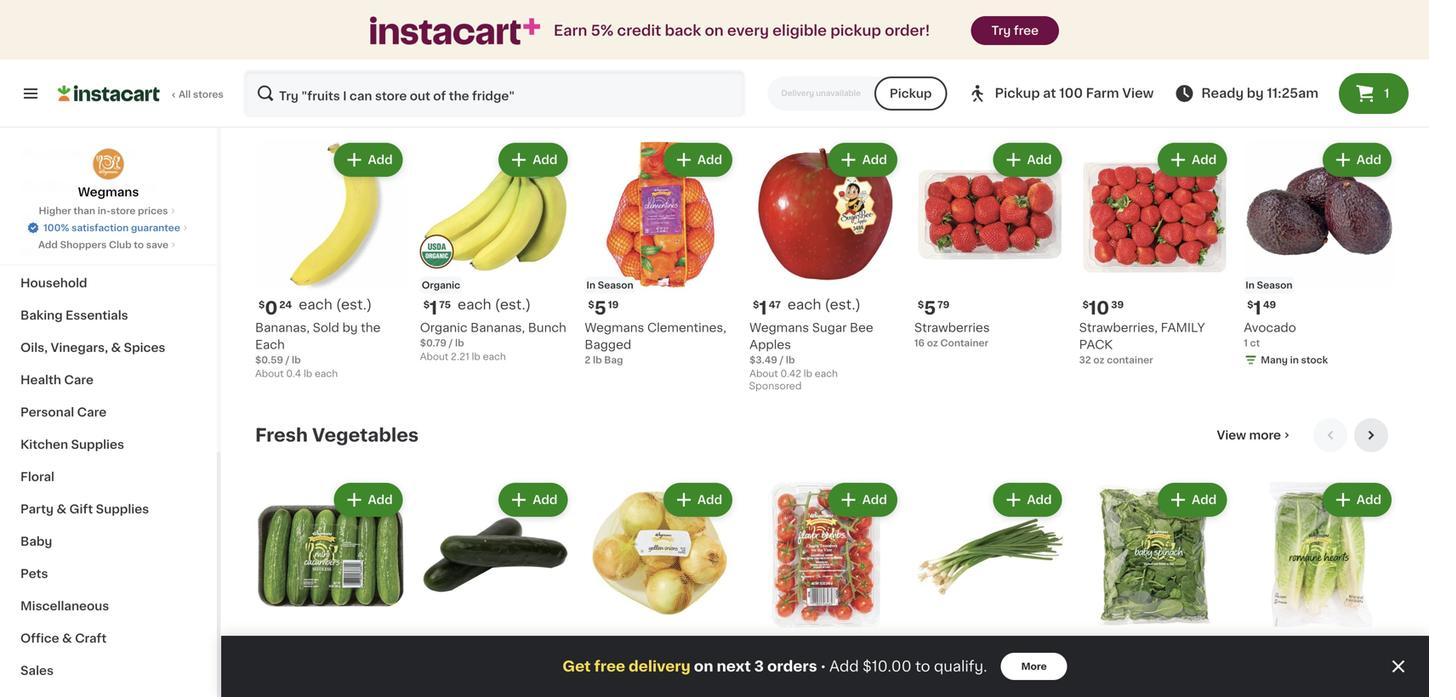 Task type: describe. For each thing, give the bounding box(es) containing it.
$ for $ 5 19
[[588, 301, 595, 310]]

care for health care
[[64, 374, 94, 386]]

onions
[[954, 663, 997, 674]]

strawberries 16 oz container
[[914, 322, 990, 348]]

pickup for pickup
[[890, 88, 932, 100]]

$0.24 each (estimated) element
[[255, 298, 406, 320]]

free for get
[[594, 660, 625, 674]]

prices
[[138, 206, 168, 216]]

lb inside wegmans clementines, bagged 2 lb bag
[[593, 356, 602, 365]]

24
[[279, 301, 292, 310]]

the inside wegmans cherry tomatoes on the vine, flavor bombs
[[830, 680, 850, 691]]

wegmans cherry tomatoes on the vine, flavor bombs button
[[750, 480, 901, 698]]

add inside treatment tracker modal dialog
[[830, 660, 859, 674]]

eligible
[[773, 23, 827, 38]]

$ for $ 1 75 each (est.)
[[423, 301, 430, 310]]

$0.59
[[255, 356, 283, 365]]

pasta
[[102, 148, 137, 160]]

100
[[1059, 87, 1083, 100]]

0.4
[[286, 369, 301, 379]]

green
[[914, 663, 951, 674]]

19
[[608, 301, 619, 310]]

essentials
[[66, 310, 128, 322]]

1 inside button
[[1385, 88, 1390, 100]]

on for delivery
[[694, 660, 713, 674]]

earn 5% credit back on every eligible pickup order!
[[554, 23, 930, 38]]

kitchen
[[20, 439, 68, 451]]

pickup for pickup at 100 farm view
[[995, 87, 1040, 100]]

16
[[914, 339, 925, 348]]

condiments
[[20, 180, 96, 192]]

lb up 0.42
[[786, 356, 795, 365]]

$10.00
[[863, 660, 912, 674]]

try free
[[992, 25, 1039, 37]]

baby link
[[10, 526, 207, 558]]

wegmans for wegmans clementines, bagged 2 lb bag
[[585, 322, 644, 334]]

(est.) for $ 1 47 each (est.)
[[825, 298, 861, 312]]

dry goods & pasta link
[[10, 138, 207, 170]]

club
[[109, 240, 132, 250]]

all
[[179, 90, 191, 99]]

container
[[941, 339, 989, 348]]

each inside $ 1 47 each (est.)
[[788, 298, 821, 312]]

add shoppers club to save link
[[38, 238, 179, 252]]

main content containing fresh fruit
[[221, 58, 1429, 698]]

yellow
[[696, 663, 734, 674]]

2
[[585, 356, 591, 365]]

49
[[1263, 301, 1276, 310]]

$1.47 each (estimated) element
[[750, 298, 901, 320]]

canned goods & soups link
[[10, 202, 207, 235]]

•
[[821, 660, 826, 674]]

lb right 0.42
[[804, 369, 813, 379]]

$ for $ 1 47 each (est.)
[[753, 301, 759, 310]]

floral link
[[10, 461, 207, 493]]

(scallions)
[[1000, 663, 1063, 674]]

Search field
[[245, 71, 744, 116]]

sales
[[20, 665, 54, 677]]

3
[[754, 660, 764, 674]]

oils, vinegars, & spices link
[[10, 332, 207, 364]]

$ for $ 10 39
[[1083, 301, 1089, 310]]

item carousel region containing fresh fruit
[[255, 78, 1395, 405]]

save
[[146, 240, 169, 250]]

flavor
[[750, 697, 786, 698]]

next
[[717, 660, 751, 674]]

wegmans onions, yellow
[[585, 663, 734, 674]]

about inside organic bananas, bunch $0.79 / lb about 2.21 lb each
[[420, 352, 449, 362]]

party
[[20, 504, 54, 516]]

each inside the bananas, sold by the each $0.59 / lb about 0.4 lb each
[[315, 369, 338, 379]]

kitchen supplies
[[20, 439, 124, 451]]

(est.) for $ 1 75 each (est.)
[[495, 298, 531, 312]]

office & craft
[[20, 633, 107, 645]]

item carousel region containing fresh vegetables
[[255, 419, 1395, 698]]

each inside the '$ 0 24 each (est.)'
[[299, 298, 332, 312]]

order!
[[885, 23, 930, 38]]

/ inside organic bananas, bunch $0.79 / lb about 2.21 lb each
[[449, 339, 453, 348]]

in-
[[98, 206, 111, 216]]

earn
[[554, 23, 587, 38]]

in for 5
[[587, 281, 596, 290]]

pets link
[[10, 558, 207, 590]]

10
[[1089, 300, 1110, 318]]

bananas, inside the bananas, sold by the each $0.59 / lb about 0.4 lb each
[[255, 322, 310, 334]]

$ 10 39
[[1083, 300, 1124, 318]]

lb up the 0.4
[[292, 356, 301, 365]]

apples
[[750, 339, 791, 351]]

farm
[[1086, 87, 1119, 100]]

household
[[20, 277, 87, 289]]

try
[[992, 25, 1011, 37]]

$ for $ 5 79
[[918, 301, 924, 310]]

view for fresh fruit
[[1217, 89, 1247, 101]]

green onions (scallions) button
[[914, 480, 1066, 691]]

$ 5 19
[[588, 300, 619, 318]]

to inside treatment tracker modal dialog
[[915, 660, 930, 674]]

more
[[1021, 662, 1047, 672]]

ready by 11:25am
[[1202, 87, 1319, 100]]

clementines,
[[647, 322, 726, 334]]

11:25am
[[1267, 87, 1319, 100]]

container
[[1107, 356, 1153, 365]]

pickup at 100 farm view
[[995, 87, 1154, 100]]

office
[[20, 633, 59, 645]]

wegmans sugar bee apples $3.49 / lb about 0.42 lb each
[[750, 322, 874, 379]]

liquor link
[[10, 106, 207, 138]]

1 for avocado 1 ct
[[1244, 339, 1248, 348]]

wegmans for wegmans cherry tomatoes on the vine, flavor bombs
[[750, 663, 809, 674]]

strawberries
[[914, 322, 990, 334]]

bee
[[850, 322, 874, 334]]

vegetables
[[312, 427, 419, 445]]

$ 1 49
[[1248, 300, 1276, 318]]

delivery
[[629, 660, 691, 674]]

view more button for fresh fruit
[[1210, 78, 1300, 112]]

miscellaneous link
[[10, 590, 207, 623]]

/ inside wegmans sugar bee apples $3.49 / lb about 0.42 lb each
[[780, 356, 784, 365]]

goods for dry
[[46, 148, 87, 160]]

$ 1 47 each (est.)
[[753, 298, 861, 318]]

add shoppers club to save
[[38, 240, 169, 250]]

strawberries, family pack 32 oz container
[[1079, 322, 1205, 365]]

0 vertical spatial supplies
[[71, 439, 124, 451]]

wegmans for wegmans
[[78, 186, 139, 198]]

about inside wegmans sugar bee apples $3.49 / lb about 0.42 lb each
[[750, 369, 778, 379]]

by inside the bananas, sold by the each $0.59 / lb about 0.4 lb each
[[342, 322, 358, 334]]

canned goods & soups
[[20, 213, 167, 225]]

0
[[265, 300, 278, 318]]

in season for 5
[[587, 281, 634, 290]]

avocado
[[1244, 322, 1296, 334]]

wegmans onions, yellow button
[[585, 480, 736, 698]]

vine,
[[853, 680, 882, 691]]

strawberries,
[[1079, 322, 1158, 334]]



Task type: vqa. For each thing, say whether or not it's contained in the screenshot.
All stores
yes



Task type: locate. For each thing, give the bounding box(es) containing it.
5 left 19
[[595, 300, 606, 318]]

1 horizontal spatial 5
[[924, 300, 936, 318]]

many
[[1261, 356, 1288, 365]]

bananas,
[[255, 322, 310, 334], [471, 322, 525, 334]]

$ inside the $ 5 19
[[588, 301, 595, 310]]

bananas, inside organic bananas, bunch $0.79 / lb about 2.21 lb each
[[471, 322, 525, 334]]

0 vertical spatial oz
[[927, 339, 938, 348]]

qualify.
[[934, 660, 987, 674]]

add button
[[336, 145, 401, 175], [500, 145, 566, 175], [665, 145, 731, 175], [830, 145, 896, 175], [995, 145, 1061, 175], [1160, 145, 1225, 175], [1325, 145, 1390, 175], [336, 485, 401, 516], [500, 485, 566, 516], [665, 485, 731, 516], [830, 485, 896, 516], [995, 485, 1061, 516], [1160, 485, 1225, 516], [1325, 485, 1390, 516]]

sold
[[313, 322, 339, 334]]

3 (est.) from the left
[[825, 298, 861, 312]]

view more for vegetables
[[1217, 430, 1281, 442]]

product group containing 10
[[1079, 140, 1231, 367]]

/ up 0.42
[[780, 356, 784, 365]]

1 horizontal spatial free
[[1014, 25, 1039, 37]]

wegmans up tomatoes
[[750, 663, 809, 674]]

1 vertical spatial by
[[342, 322, 358, 334]]

2 horizontal spatial (est.)
[[825, 298, 861, 312]]

1 vertical spatial fresh
[[255, 427, 308, 445]]

$ inside $ 1 49
[[1248, 301, 1254, 310]]

dry
[[20, 148, 43, 160]]

$ inside $ 5 79
[[918, 301, 924, 310]]

1 vertical spatial item carousel region
[[255, 419, 1395, 698]]

view more button for fresh vegetables
[[1210, 419, 1300, 453]]

1 vertical spatial care
[[77, 407, 106, 419]]

wegmans up apples
[[750, 322, 809, 334]]

0 horizontal spatial the
[[361, 322, 381, 334]]

baking essentials
[[20, 310, 128, 322]]

$ left 39
[[1083, 301, 1089, 310]]

(est.) inside the '$ 0 24 each (est.)'
[[336, 298, 372, 312]]

ct
[[1250, 339, 1260, 348]]

bananas, down $1.75 each (estimated) element
[[471, 322, 525, 334]]

on
[[705, 23, 724, 38], [694, 660, 713, 674], [812, 680, 827, 691]]

$ 1 75 each (est.)
[[423, 298, 531, 318]]

organic up $0.79
[[420, 322, 468, 334]]

pack
[[1079, 339, 1113, 351]]

0 horizontal spatial /
[[286, 356, 290, 365]]

on up bombs at the bottom of page
[[812, 680, 827, 691]]

about down $0.59
[[255, 369, 284, 379]]

view inside "popup button"
[[1122, 87, 1154, 100]]

pickup button
[[875, 77, 947, 111]]

100% satisfaction guarantee
[[43, 223, 180, 233]]

care for personal care
[[77, 407, 106, 419]]

$ inside $ 1 47 each (est.)
[[753, 301, 759, 310]]

supplies up baby link
[[96, 504, 149, 516]]

1 for $ 1 47 each (est.)
[[759, 300, 767, 318]]

office & craft link
[[10, 623, 207, 655]]

pickup inside "popup button"
[[995, 87, 1040, 100]]

each
[[255, 339, 285, 351]]

organic inside organic bananas, bunch $0.79 / lb about 2.21 lb each
[[420, 322, 468, 334]]

pickup inside button
[[890, 88, 932, 100]]

each right the 75
[[458, 298, 491, 312]]

bananas, up each
[[255, 322, 310, 334]]

all stores
[[179, 90, 223, 99]]

6 $ from the left
[[918, 301, 924, 310]]

2 vertical spatial on
[[812, 680, 827, 691]]

liquor
[[20, 116, 60, 128]]

more down many
[[1249, 430, 1281, 442]]

32
[[1079, 356, 1091, 365]]

in season up 19
[[587, 281, 634, 290]]

about down $3.49
[[750, 369, 778, 379]]

1 horizontal spatial about
[[420, 352, 449, 362]]

personal
[[20, 407, 74, 419]]

satisfaction
[[72, 223, 129, 233]]

each right 47
[[788, 298, 821, 312]]

in season up 49
[[1246, 281, 1293, 290]]

2 season from the left
[[1257, 281, 1293, 290]]

0 vertical spatial organic
[[422, 281, 460, 290]]

(est.) up bunch
[[495, 298, 531, 312]]

item badge image
[[420, 235, 454, 269]]

treatment tracker modal dialog
[[221, 636, 1429, 698]]

at
[[1043, 87, 1056, 100]]

by right sold
[[342, 322, 358, 334]]

wegmans up bagged
[[585, 322, 644, 334]]

0 horizontal spatial to
[[134, 240, 144, 250]]

care
[[64, 374, 94, 386], [77, 407, 106, 419]]

1 vertical spatial organic
[[420, 322, 468, 334]]

ready
[[1202, 87, 1244, 100]]

about down $0.79
[[420, 352, 449, 362]]

personal care link
[[10, 396, 207, 429]]

7 $ from the left
[[1248, 301, 1254, 310]]

1 vertical spatial oz
[[1094, 356, 1105, 365]]

(est.) inside $ 1 75 each (est.)
[[495, 298, 531, 312]]

the inside the bananas, sold by the each $0.59 / lb about 0.4 lb each
[[361, 322, 381, 334]]

2 (est.) from the left
[[495, 298, 531, 312]]

2 more from the top
[[1249, 430, 1281, 442]]

0 vertical spatial view more button
[[1210, 78, 1300, 112]]

wegmans up higher than in-store prices link
[[78, 186, 139, 198]]

0 vertical spatial free
[[1014, 25, 1039, 37]]

view more button
[[1210, 78, 1300, 112], [1210, 419, 1300, 453]]

$ inside the '$ 0 24 each (est.)'
[[259, 301, 265, 310]]

instacart logo image
[[58, 83, 160, 104]]

None search field
[[243, 70, 746, 117]]

$ for $ 1 49
[[1248, 301, 1254, 310]]

1 for $ 1 49
[[1254, 300, 1262, 318]]

free right get
[[594, 660, 625, 674]]

0 horizontal spatial 5
[[595, 300, 606, 318]]

/ up 2.21
[[449, 339, 453, 348]]

lb right 2
[[593, 356, 602, 365]]

0 vertical spatial care
[[64, 374, 94, 386]]

0 vertical spatial on
[[705, 23, 724, 38]]

$ inside $ 1 75 each (est.)
[[423, 301, 430, 310]]

100%
[[43, 223, 69, 233]]

each inside $ 1 75 each (est.)
[[458, 298, 491, 312]]

on left next
[[694, 660, 713, 674]]

wegmans inside "button"
[[585, 663, 644, 674]]

1 vertical spatial goods
[[72, 213, 112, 225]]

1 vertical spatial view more button
[[1210, 419, 1300, 453]]

item carousel region
[[255, 78, 1395, 405], [255, 419, 1395, 698]]

(est.) up sugar
[[825, 298, 861, 312]]

$ left 49
[[1248, 301, 1254, 310]]

product group
[[255, 140, 406, 381], [420, 140, 571, 364], [585, 140, 736, 367], [750, 140, 901, 396], [914, 140, 1066, 350], [1079, 140, 1231, 367], [1244, 140, 1395, 371], [255, 480, 406, 698], [420, 480, 571, 691], [585, 480, 736, 698], [750, 480, 901, 698], [914, 480, 1066, 691], [1079, 480, 1231, 698], [1244, 480, 1395, 698]]

condiments & sauces link
[[10, 170, 207, 202]]

each right the 0.4
[[315, 369, 338, 379]]

1 in season from the left
[[587, 281, 634, 290]]

0 vertical spatial the
[[361, 322, 381, 334]]

$ 0 24 each (est.)
[[259, 298, 372, 318]]

bagged
[[585, 339, 631, 351]]

0 horizontal spatial bananas,
[[255, 322, 310, 334]]

5 for strawberries
[[924, 300, 936, 318]]

free
[[1014, 25, 1039, 37], [594, 660, 625, 674]]

1 horizontal spatial the
[[830, 680, 850, 691]]

5 for wegmans clementines, bagged
[[595, 300, 606, 318]]

supplies
[[71, 439, 124, 451], [96, 504, 149, 516]]

season for 5
[[598, 281, 634, 290]]

care down health care link
[[77, 407, 106, 419]]

0 horizontal spatial in season
[[587, 281, 634, 290]]

1 more from the top
[[1249, 89, 1281, 101]]

back
[[665, 23, 701, 38]]

1 horizontal spatial season
[[1257, 281, 1293, 290]]

$ 5 79
[[918, 300, 950, 318]]

on right back
[[705, 23, 724, 38]]

about
[[420, 352, 449, 362], [255, 369, 284, 379], [750, 369, 778, 379]]

household link
[[10, 267, 207, 299]]

1 (est.) from the left
[[336, 298, 372, 312]]

in for 1
[[1246, 281, 1255, 290]]

free inside treatment tracker modal dialog
[[594, 660, 625, 674]]

health care
[[20, 374, 94, 386]]

oz inside strawberries, family pack 32 oz container
[[1094, 356, 1105, 365]]

to left save
[[134, 240, 144, 250]]

$ inside $ 10 39
[[1083, 301, 1089, 310]]

kitchen supplies link
[[10, 429, 207, 461]]

by right ready
[[1247, 87, 1264, 100]]

lb right the 0.4
[[304, 369, 312, 379]]

wegmans inside wegmans clementines, bagged 2 lb bag
[[585, 322, 644, 334]]

view
[[1122, 87, 1154, 100], [1217, 89, 1247, 101], [1217, 430, 1247, 442]]

$0.79
[[420, 339, 447, 348]]

baby
[[20, 536, 52, 548]]

to
[[134, 240, 144, 250], [915, 660, 930, 674]]

sauces
[[112, 180, 157, 192]]

supplies up floral link
[[71, 439, 124, 451]]

$
[[259, 301, 265, 310], [423, 301, 430, 310], [753, 301, 759, 310], [1083, 301, 1089, 310], [588, 301, 595, 310], [918, 301, 924, 310], [1248, 301, 1254, 310]]

1 view more from the top
[[1217, 89, 1281, 101]]

1 item carousel region from the top
[[255, 78, 1395, 405]]

condiments & sauces
[[20, 180, 157, 192]]

wegmans left 'onions,'
[[585, 663, 644, 674]]

store
[[111, 206, 136, 216]]

2 horizontal spatial about
[[750, 369, 778, 379]]

0 vertical spatial more
[[1249, 89, 1281, 101]]

pickup
[[995, 87, 1040, 100], [890, 88, 932, 100]]

wegmans for wegmans sugar bee apples $3.49 / lb about 0.42 lb each
[[750, 322, 809, 334]]

sponsored badge image
[[750, 382, 801, 392]]

1 vertical spatial supplies
[[96, 504, 149, 516]]

2 bananas, from the left
[[471, 322, 525, 334]]

1 vertical spatial to
[[915, 660, 930, 674]]

health care link
[[10, 364, 207, 396]]

1 vertical spatial free
[[594, 660, 625, 674]]

organic for organic bananas, bunch $0.79 / lb about 2.21 lb each
[[420, 322, 468, 334]]

(est.) inside $ 1 47 each (est.)
[[825, 298, 861, 312]]

/ inside the bananas, sold by the each $0.59 / lb about 0.4 lb each
[[286, 356, 290, 365]]

more right ready
[[1249, 89, 1281, 101]]

/ up the 0.4
[[286, 356, 290, 365]]

about inside the bananas, sold by the each $0.59 / lb about 0.4 lb each
[[255, 369, 284, 379]]

$1.75 each (estimated) element
[[420, 298, 571, 320]]

0 horizontal spatial oz
[[927, 339, 938, 348]]

1 fresh from the top
[[255, 86, 308, 104]]

$ left 24 on the left of page
[[259, 301, 265, 310]]

spices
[[124, 342, 165, 354]]

in season for 1
[[1246, 281, 1293, 290]]

2 item carousel region from the top
[[255, 419, 1395, 698]]

organic up the 75
[[422, 281, 460, 290]]

each
[[299, 298, 332, 312], [458, 298, 491, 312], [788, 298, 821, 312], [483, 352, 506, 362], [315, 369, 338, 379], [815, 369, 838, 379]]

view more
[[1217, 89, 1281, 101], [1217, 430, 1281, 442]]

wegmans logo image
[[92, 148, 125, 180]]

oz right 16
[[927, 339, 938, 348]]

wegmans inside wegmans sugar bee apples $3.49 / lb about 0.42 lb each
[[750, 322, 809, 334]]

wegmans inside wegmans cherry tomatoes on the vine, flavor bombs
[[750, 663, 809, 674]]

fresh for fresh vegetables
[[255, 427, 308, 445]]

2 5 from the left
[[924, 300, 936, 318]]

2 view more from the top
[[1217, 430, 1281, 442]]

each right 2.21
[[483, 352, 506, 362]]

organic for organic
[[422, 281, 460, 290]]

credit
[[617, 23, 661, 38]]

care down vinegars,
[[64, 374, 94, 386]]

in season
[[587, 281, 634, 290], [1246, 281, 1293, 290]]

view for fresh vegetables
[[1217, 430, 1247, 442]]

1 bananas, from the left
[[255, 322, 310, 334]]

$ for $ 0 24 each (est.)
[[259, 301, 265, 310]]

0 vertical spatial fresh
[[255, 86, 308, 104]]

breakfast
[[20, 245, 80, 257]]

the down cherry at the bottom right of the page
[[830, 680, 850, 691]]

1 inside avocado 1 ct
[[1244, 339, 1248, 348]]

1 horizontal spatial to
[[915, 660, 930, 674]]

in up the $ 5 19
[[587, 281, 596, 290]]

free for try
[[1014, 25, 1039, 37]]

fresh down the 0.4
[[255, 427, 308, 445]]

more for fresh vegetables
[[1249, 430, 1281, 442]]

1 horizontal spatial by
[[1247, 87, 1264, 100]]

view more for fruit
[[1217, 89, 1281, 101]]

0 horizontal spatial (est.)
[[336, 298, 372, 312]]

(est.) up sold
[[336, 298, 372, 312]]

1 5 from the left
[[595, 300, 606, 318]]

1 vertical spatial more
[[1249, 430, 1281, 442]]

organic bananas, bunch $0.79 / lb about 2.21 lb each
[[420, 322, 567, 362]]

$3.49
[[750, 356, 777, 365]]

2 in season from the left
[[1246, 281, 1293, 290]]

0 horizontal spatial free
[[594, 660, 625, 674]]

bombs
[[789, 697, 831, 698]]

season up 19
[[598, 281, 634, 290]]

season up 49
[[1257, 281, 1293, 290]]

0 vertical spatial view more
[[1217, 89, 1281, 101]]

4 $ from the left
[[1083, 301, 1089, 310]]

family
[[1161, 322, 1205, 334]]

0 vertical spatial to
[[134, 240, 144, 250]]

craft
[[75, 633, 107, 645]]

1 horizontal spatial oz
[[1094, 356, 1105, 365]]

1 horizontal spatial bananas,
[[471, 322, 525, 334]]

pickup at 100 farm view button
[[968, 70, 1154, 117]]

the
[[361, 322, 381, 334], [830, 680, 850, 691]]

$ left '79' on the right top
[[918, 301, 924, 310]]

1 horizontal spatial in season
[[1246, 281, 1293, 290]]

pickup down order!
[[890, 88, 932, 100]]

in up $ 1 49
[[1246, 281, 1255, 290]]

wegmans cherry tomatoes on the vine, flavor bombs
[[750, 663, 882, 698]]

1 view more button from the top
[[1210, 78, 1300, 112]]

each inside organic bananas, bunch $0.79 / lb about 2.21 lb each
[[483, 352, 506, 362]]

dry goods & pasta
[[20, 148, 137, 160]]

each up sold
[[299, 298, 332, 312]]

baking essentials link
[[10, 299, 207, 332]]

tomatoes
[[750, 680, 809, 691]]

oz right 32
[[1094, 356, 1105, 365]]

1 for $ 1 75 each (est.)
[[430, 300, 438, 318]]

each inside wegmans sugar bee apples $3.49 / lb about 0.42 lb each
[[815, 369, 838, 379]]

1 season from the left
[[598, 281, 634, 290]]

service type group
[[768, 77, 947, 111]]

the down $0.24 each (estimated) "element"
[[361, 322, 381, 334]]

0 vertical spatial by
[[1247, 87, 1264, 100]]

lb up 2.21
[[455, 339, 464, 348]]

main content
[[221, 58, 1429, 698]]

instacart plus icon image
[[370, 17, 540, 45]]

1 $ from the left
[[259, 301, 265, 310]]

product group containing 0
[[255, 140, 406, 381]]

1 horizontal spatial (est.)
[[495, 298, 531, 312]]

on inside wegmans cherry tomatoes on the vine, flavor bombs
[[812, 680, 827, 691]]

3 $ from the left
[[753, 301, 759, 310]]

to right $10.00
[[915, 660, 930, 674]]

wegmans for wegmans onions, yellow
[[585, 663, 644, 674]]

goods for canned
[[72, 213, 112, 225]]

1 in from the left
[[587, 281, 596, 290]]

$ left 47
[[753, 301, 759, 310]]

1 vertical spatial on
[[694, 660, 713, 674]]

more for fresh fruit
[[1249, 89, 1281, 101]]

on for tomatoes
[[812, 680, 827, 691]]

1 inside $ 1 75 each (est.)
[[430, 300, 438, 318]]

free right the try
[[1014, 25, 1039, 37]]

0 vertical spatial goods
[[46, 148, 87, 160]]

on inside treatment tracker modal dialog
[[694, 660, 713, 674]]

1 horizontal spatial in
[[1246, 281, 1255, 290]]

many in stock
[[1261, 356, 1328, 365]]

1 inside $ 1 47 each (est.)
[[759, 300, 767, 318]]

1 vertical spatial view more
[[1217, 430, 1281, 442]]

0 horizontal spatial pickup
[[890, 88, 932, 100]]

2 fresh from the top
[[255, 427, 308, 445]]

2 horizontal spatial /
[[780, 356, 784, 365]]

&
[[89, 148, 99, 160], [99, 180, 109, 192], [115, 213, 125, 225], [111, 342, 121, 354], [57, 504, 66, 516], [62, 633, 72, 645]]

each right 0.42
[[815, 369, 838, 379]]

0 horizontal spatial about
[[255, 369, 284, 379]]

breakfast link
[[10, 235, 207, 267]]

season for 1
[[1257, 281, 1293, 290]]

1 vertical spatial the
[[830, 680, 850, 691]]

fresh for fresh fruit
[[255, 86, 308, 104]]

0 horizontal spatial season
[[598, 281, 634, 290]]

$ left 19
[[588, 301, 595, 310]]

/
[[449, 339, 453, 348], [286, 356, 290, 365], [780, 356, 784, 365]]

1 horizontal spatial /
[[449, 339, 453, 348]]

5 $ from the left
[[588, 301, 595, 310]]

bag
[[604, 356, 623, 365]]

5 left '79' on the right top
[[924, 300, 936, 318]]

2 view more button from the top
[[1210, 419, 1300, 453]]

39
[[1111, 301, 1124, 310]]

2 $ from the left
[[423, 301, 430, 310]]

0 horizontal spatial in
[[587, 281, 596, 290]]

lb right 2.21
[[472, 352, 481, 362]]

0 vertical spatial item carousel region
[[255, 78, 1395, 405]]

stores
[[193, 90, 223, 99]]

party & gift supplies
[[20, 504, 149, 516]]

1 horizontal spatial pickup
[[995, 87, 1040, 100]]

pickup left at
[[995, 87, 1040, 100]]

$ left the 75
[[423, 301, 430, 310]]

oz inside strawberries 16 oz container
[[927, 339, 938, 348]]

2 in from the left
[[1246, 281, 1255, 290]]

(est.) for $ 0 24 each (est.)
[[336, 298, 372, 312]]

orders
[[767, 660, 817, 674]]

0 horizontal spatial by
[[342, 322, 358, 334]]

miscellaneous
[[20, 601, 109, 613]]

(est.)
[[336, 298, 372, 312], [495, 298, 531, 312], [825, 298, 861, 312]]

fresh left fruit
[[255, 86, 308, 104]]



